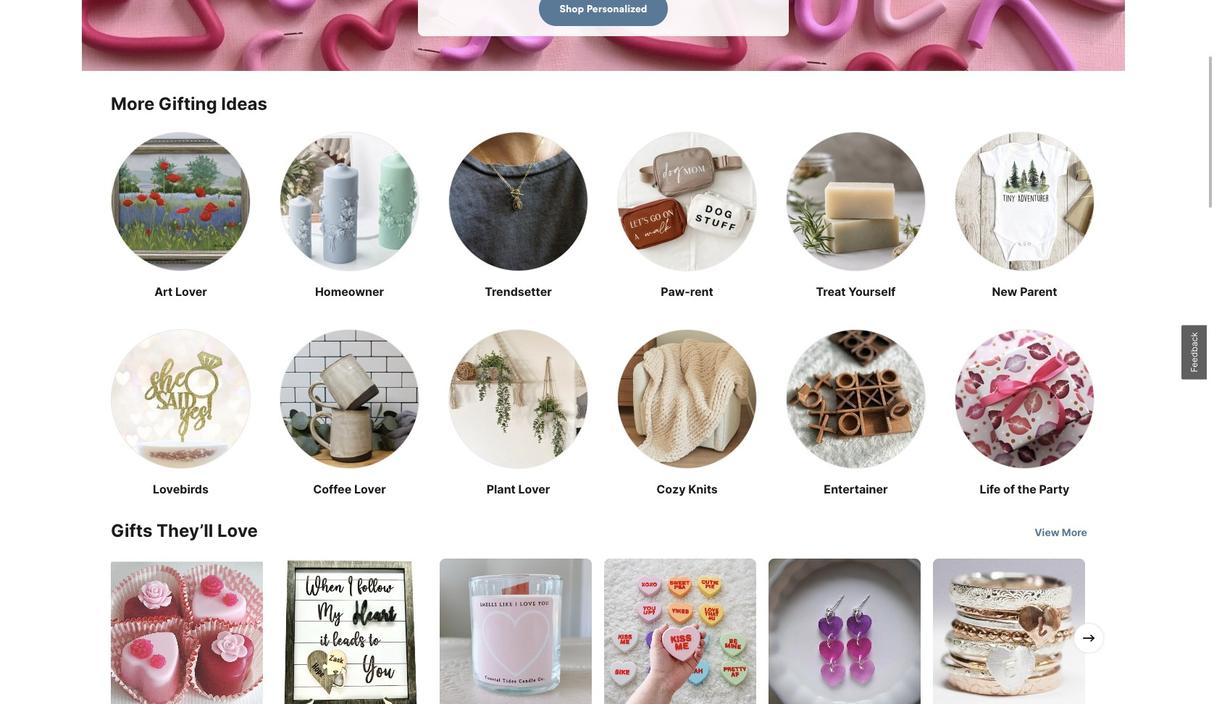 Task type: vqa. For each thing, say whether or not it's contained in the screenshot.
top 'Moisturizing'
no



Task type: locate. For each thing, give the bounding box(es) containing it.
personalized
[[586, 2, 647, 15]]

new parent
[[992, 285, 1057, 299]]

0 vertical spatial more
[[111, 93, 154, 114]]

party
[[1039, 482, 1070, 497]]

lover right the art on the top of the page
[[175, 285, 207, 299]]

art lover image
[[111, 132, 251, 272]]

2 tabler image from the left
[[1080, 630, 1097, 648]]

paw-rent
[[661, 285, 713, 299]]

1 tabler image from the left
[[99, 630, 116, 648]]

trendsetter
[[485, 285, 552, 299]]

rent
[[690, 285, 713, 299]]

smells like i love you valentine's day candle | free shipping love candle | heart gifts | valentine's for girlfriends | love message candle 287968317978345473 image
[[440, 559, 592, 705]]

treat yourself
[[816, 285, 896, 299]]

lovebirds image
[[111, 330, 251, 469]]

1 horizontal spatial tabler image
[[1080, 630, 1097, 648]]

more left gifting
[[111, 93, 154, 114]]

entertainer image
[[786, 330, 926, 469]]

homeowner
[[315, 285, 384, 299]]

gifts they'll love
[[111, 521, 258, 542]]

shop personalized button
[[539, 0, 668, 26]]

0 horizontal spatial tabler image
[[99, 630, 116, 648]]

1 vertical spatial more
[[1062, 527, 1087, 539]]

1 horizontal spatial lover
[[354, 482, 386, 497]]

lover
[[175, 285, 207, 299], [354, 482, 386, 497], [518, 482, 550, 497]]

0 horizontal spatial lover
[[175, 285, 207, 299]]

life
[[980, 482, 1001, 497]]

2 horizontal spatial lover
[[518, 482, 550, 497]]

the
[[1018, 482, 1036, 497]]

tabler image
[[99, 630, 116, 648], [1080, 630, 1097, 648]]

lover for plant lover
[[518, 482, 550, 497]]

large conversation hearts custom text, classic and sassy phrases, plastic valentines day candy hearts, modern sweetheart gift decor 287451499409391616 image
[[604, 559, 756, 705]]

paw-
[[661, 285, 690, 299]]

lover right coffee in the bottom left of the page
[[354, 482, 386, 497]]

more right 'view' on the bottom of page
[[1062, 527, 1087, 539]]

more
[[111, 93, 154, 114], [1062, 527, 1087, 539]]

life of the party
[[980, 482, 1070, 497]]

they'll
[[157, 521, 213, 542]]

valentines day heart soap set 287805963831672832 image
[[111, 559, 263, 705]]

shop
[[560, 2, 584, 15]]

cozy
[[656, 482, 686, 497]]

treat
[[816, 285, 846, 299]]

0 horizontal spatial more
[[111, 93, 154, 114]]

trendsetter image
[[448, 132, 588, 272]]

love
[[217, 521, 258, 542]]

ombre "stained glass" valentine's day hanging heart earrings 287096877747732480 image
[[769, 559, 921, 705]]

new parent image
[[955, 132, 1095, 272]]

lover for coffee lover
[[354, 482, 386, 497]]

ideas
[[221, 93, 267, 114]]

knits
[[688, 482, 718, 497]]

parent
[[1020, 285, 1057, 299]]

lover right plant
[[518, 482, 550, 497]]

entertainer
[[824, 482, 888, 497]]

coffee lover image
[[280, 330, 419, 469]]

new
[[992, 285, 1017, 299]]

view more
[[1035, 527, 1087, 539]]



Task type: describe. For each thing, give the bounding box(es) containing it.
cozy knits
[[656, 482, 718, 497]]

lovebirds
[[153, 482, 209, 497]]

gifting
[[158, 93, 217, 114]]

1 horizontal spatial more
[[1062, 527, 1087, 539]]

paw rent image
[[617, 132, 757, 272]]

life of the party image
[[955, 330, 1095, 469]]

more gifting ideas
[[111, 93, 267, 114]]

valentines day personalized gift, heart puzzle, my missing piece, my missing piece custom valentines day sign, anniversary, lovers gift 285943177663905792 image
[[275, 559, 427, 705]]

coffee lover
[[313, 482, 386, 497]]

gifts
[[111, 521, 152, 542]]

art
[[154, 285, 173, 299]]

valentine rose gold and sterling silver rings *  14kt rose gold filled  *personalized ring * valentine's day jewelry *  any size 284161207427563521 image
[[933, 559, 1085, 705]]

of
[[1003, 482, 1015, 497]]

cozy knits image
[[617, 330, 757, 469]]

plant lover image
[[448, 330, 588, 469]]

art lover
[[154, 285, 207, 299]]

shop personalized
[[560, 2, 647, 15]]

view
[[1035, 527, 1060, 539]]

plant
[[487, 482, 516, 497]]

lover for art lover
[[175, 285, 207, 299]]

homeowner image
[[280, 132, 419, 272]]

plant lover
[[487, 482, 550, 497]]

treat yourself image
[[786, 132, 926, 272]]

coffee
[[313, 482, 352, 497]]

yourself
[[848, 285, 896, 299]]



